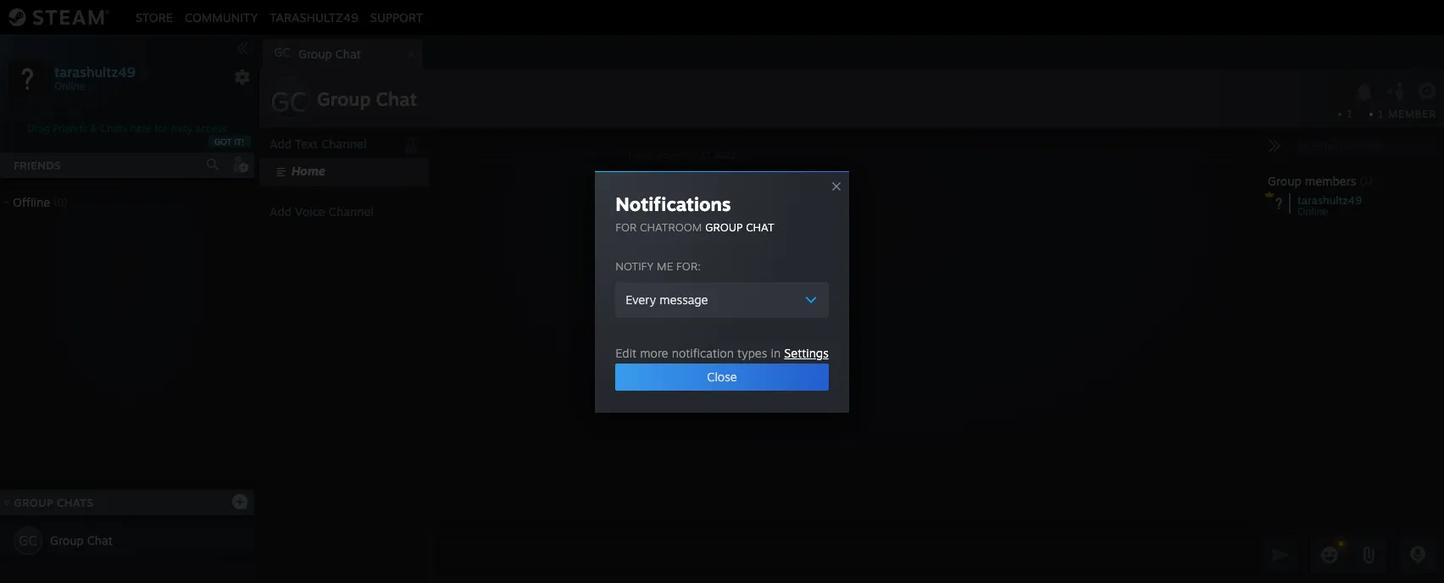 Task type: describe. For each thing, give the bounding box(es) containing it.
add for add voice channel
[[270, 204, 292, 219]]

home
[[292, 164, 326, 178]]

community link
[[179, 10, 264, 24]]

1 vertical spatial gc
[[271, 85, 308, 119]]

0 vertical spatial friends
[[53, 122, 87, 135]]

every
[[626, 292, 656, 307]]

0 horizontal spatial for
[[154, 122, 168, 135]]

add for add text channel
[[270, 137, 292, 151]]

message
[[660, 292, 708, 307]]

collapse chats list image
[[0, 499, 20, 506]]

0 vertical spatial chats
[[100, 122, 127, 135]]

1 for 1
[[1348, 108, 1353, 120]]

2 horizontal spatial tarashultz49
[[1298, 193, 1363, 207]]

here
[[130, 122, 151, 135]]

notify
[[616, 259, 654, 273]]

edit more notification types in settings
[[616, 346, 829, 360]]

2 vertical spatial gc
[[19, 533, 37, 549]]

support link
[[365, 10, 429, 24]]

1 member
[[1379, 108, 1437, 120]]

every message
[[626, 292, 708, 307]]

add text channel
[[270, 137, 367, 151]]

group members
[[1269, 174, 1357, 188]]

manage group chat settings image
[[1419, 82, 1440, 104]]

group inside notifications for chatroom group chat
[[706, 220, 743, 234]]

for:
[[677, 259, 701, 273]]

more
[[640, 346, 669, 360]]

add voice channel
[[270, 204, 374, 219]]

notifications for chatroom group chat
[[616, 192, 775, 234]]

text
[[295, 137, 318, 151]]

group inside gc group chat
[[298, 47, 332, 61]]

1 horizontal spatial tarashultz49
[[270, 10, 359, 24]]

me
[[657, 259, 674, 273]]

notifications
[[616, 192, 731, 215]]

1 vertical spatial group chat
[[50, 533, 113, 548]]

manage friends list settings image
[[234, 69, 251, 86]]

add a friend image
[[231, 155, 249, 174]]

send special image
[[1359, 545, 1380, 566]]

1 vertical spatial friends
[[14, 159, 61, 172]]

types
[[738, 346, 768, 360]]

member
[[1389, 108, 1437, 120]]



Task type: locate. For each thing, give the bounding box(es) containing it.
notify me for:
[[616, 259, 701, 273]]

for inside notifications for chatroom group chat
[[616, 220, 637, 234]]

gc inside gc group chat
[[274, 45, 290, 59]]

chats
[[100, 122, 127, 135], [57, 496, 94, 510]]

chats right collapse chats list image
[[57, 496, 94, 510]]

members
[[1306, 174, 1357, 188]]

1 vertical spatial tarashultz49
[[54, 63, 136, 80]]

tarashultz49 link
[[264, 10, 365, 24]]

store link
[[130, 10, 179, 24]]

Filter by Name text field
[[1292, 136, 1438, 158]]

tarashultz49
[[270, 10, 359, 24], [54, 63, 136, 80], [1298, 193, 1363, 207]]

edit
[[616, 346, 637, 360]]

group chat down group chats
[[50, 533, 113, 548]]

tarashultz49 online
[[1298, 193, 1363, 218]]

0 vertical spatial tarashultz49
[[270, 10, 359, 24]]

1 vertical spatial for
[[616, 220, 637, 234]]

0 vertical spatial group chat
[[317, 87, 417, 110]]

community
[[185, 10, 258, 24]]

0 vertical spatial gc
[[274, 45, 290, 59]]

2 add from the top
[[270, 204, 292, 219]]

1 horizontal spatial chats
[[100, 122, 127, 135]]

settings
[[785, 346, 829, 360]]

notification
[[672, 346, 734, 360]]

for
[[154, 122, 168, 135], [616, 220, 637, 234]]

0 vertical spatial channel
[[322, 137, 367, 151]]

1 horizontal spatial group chat
[[317, 87, 417, 110]]

1 add from the top
[[270, 137, 292, 151]]

2 vertical spatial tarashultz49
[[1298, 193, 1363, 207]]

gc down collapse chats list image
[[19, 533, 37, 549]]

None text field
[[434, 534, 1258, 577]]

tarashultz49 up gc group chat
[[270, 10, 359, 24]]

submit image
[[1270, 544, 1292, 566]]

1 for 1 member
[[1379, 108, 1385, 120]]

offline
[[13, 195, 50, 209]]

gc group chat
[[274, 45, 361, 61]]

chatroom
[[640, 220, 702, 234]]

1 vertical spatial channel
[[329, 204, 374, 219]]

close
[[708, 369, 737, 384]]

group chats
[[14, 496, 94, 510]]

in
[[771, 346, 781, 360]]

1 1 from the left
[[1348, 108, 1353, 120]]

for right here
[[154, 122, 168, 135]]

november
[[658, 150, 699, 160]]

add left text
[[270, 137, 292, 151]]

easy
[[171, 122, 193, 135]]

0 horizontal spatial chats
[[57, 496, 94, 510]]

close this tab image
[[403, 49, 420, 59]]

for up notify on the top left of the page
[[616, 220, 637, 234]]

voice
[[295, 204, 325, 219]]

friends left the &
[[53, 122, 87, 135]]

tarashultz49 down members
[[1298, 193, 1363, 207]]

0 horizontal spatial 1
[[1348, 108, 1353, 120]]

0 horizontal spatial group chat
[[50, 533, 113, 548]]

channel for add voice channel
[[329, 204, 374, 219]]

17,
[[701, 150, 713, 160]]

2 1 from the left
[[1379, 108, 1385, 120]]

chat inside notifications for chatroom group chat
[[746, 220, 775, 234]]

&
[[90, 122, 98, 135]]

search my friends list image
[[205, 157, 220, 172]]

chat
[[336, 47, 361, 61], [376, 87, 417, 110], [746, 220, 775, 234], [87, 533, 113, 548]]

1 vertical spatial add
[[270, 204, 292, 219]]

friends
[[53, 122, 87, 135], [14, 159, 61, 172]]

1 left member
[[1379, 108, 1385, 120]]

support
[[370, 10, 423, 24]]

drag friends & chats here for easy access
[[28, 122, 227, 135]]

1 horizontal spatial 1
[[1379, 108, 1385, 120]]

add
[[270, 137, 292, 151], [270, 204, 292, 219]]

group chat up unpin channel list icon
[[317, 87, 417, 110]]

friends down 'drag'
[[14, 159, 61, 172]]

gc down tarashultz49 link at left
[[274, 45, 290, 59]]

0 vertical spatial for
[[154, 122, 168, 135]]

gc
[[274, 45, 290, 59], [271, 85, 308, 119], [19, 533, 37, 549]]

manage notification settings image
[[1354, 82, 1376, 101]]

channel for add text channel
[[322, 137, 367, 151]]

create a group chat image
[[232, 493, 248, 510]]

channel right voice on the left of the page
[[329, 204, 374, 219]]

1
[[1348, 108, 1353, 120], [1379, 108, 1385, 120]]

store
[[136, 10, 173, 24]]

online
[[1298, 205, 1329, 218]]

chats right the &
[[100, 122, 127, 135]]

channel right text
[[322, 137, 367, 151]]

unpin channel list image
[[400, 132, 422, 154]]

friday, november 17, 2023
[[629, 150, 737, 160]]

chat inside gc group chat
[[336, 47, 361, 61]]

group
[[298, 47, 332, 61], [317, 87, 371, 110], [1269, 174, 1302, 188], [706, 220, 743, 234], [14, 496, 53, 510], [50, 533, 84, 548]]

friday,
[[629, 150, 655, 160]]

drag
[[28, 122, 50, 135]]

access
[[195, 122, 227, 135]]

2023
[[715, 150, 737, 160]]

collapse member list image
[[1269, 139, 1282, 153]]

0 vertical spatial add
[[270, 137, 292, 151]]

1 horizontal spatial for
[[616, 220, 637, 234]]

1 up "filter by name" text box
[[1348, 108, 1353, 120]]

add left voice on the left of the page
[[270, 204, 292, 219]]

1 vertical spatial chats
[[57, 496, 94, 510]]

gc up text
[[271, 85, 308, 119]]

close button
[[616, 363, 829, 391]]

group chat
[[317, 87, 417, 110], [50, 533, 113, 548]]

tarashultz49 up the &
[[54, 63, 136, 80]]

invite a friend to this group chat image
[[1386, 81, 1408, 102]]

channel
[[322, 137, 367, 151], [329, 204, 374, 219]]

0 horizontal spatial tarashultz49
[[54, 63, 136, 80]]



Task type: vqa. For each thing, say whether or not it's contained in the screenshot.
the bottommost "Invited"
no



